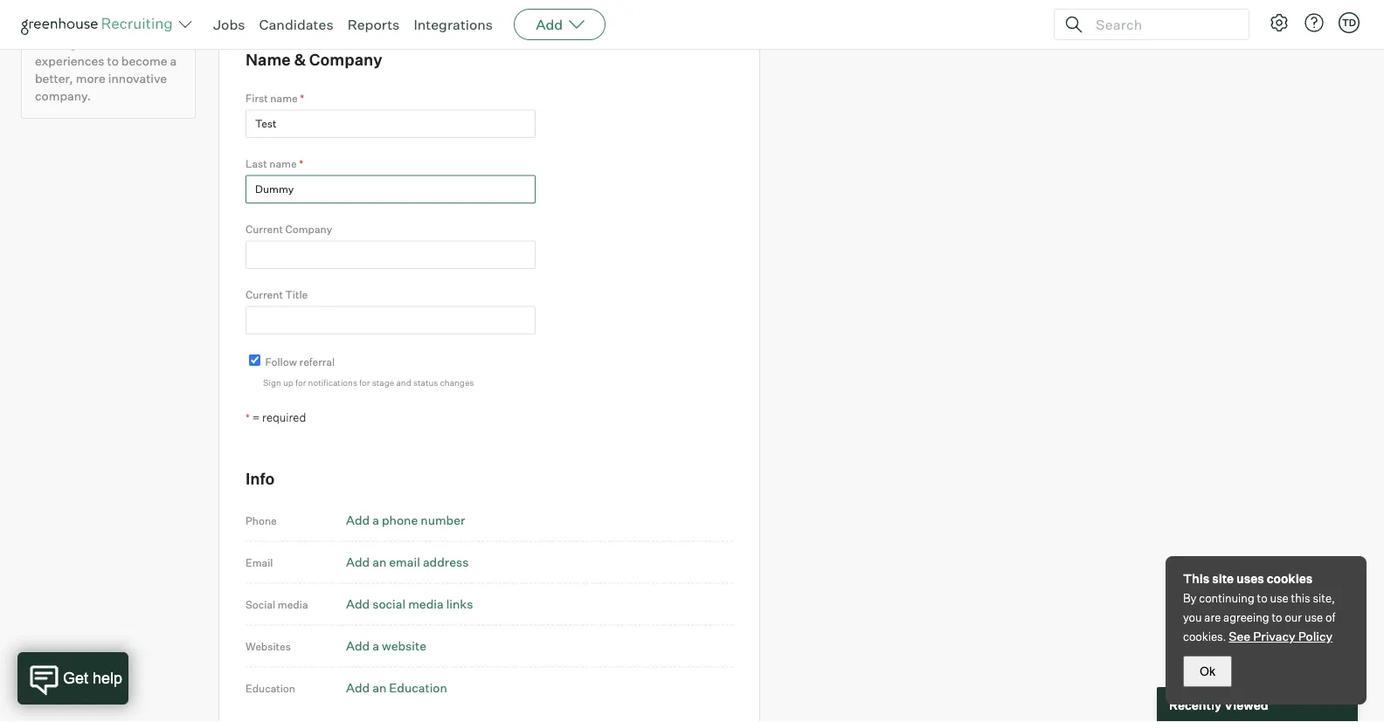 Task type: locate. For each thing, give the bounding box(es) containing it.
0 vertical spatial a
[[170, 53, 177, 69]]

a
[[170, 53, 177, 69], [373, 513, 379, 528], [373, 639, 379, 654]]

company
[[309, 50, 382, 70], [285, 223, 332, 236]]

innovative
[[108, 71, 167, 86]]

for
[[295, 377, 306, 388], [359, 377, 370, 388]]

use left this
[[1271, 592, 1289, 606]]

phone
[[382, 513, 418, 528]]

add a phone number link
[[346, 513, 465, 528]]

a left website on the bottom left of the page
[[373, 639, 379, 654]]

use left of
[[1305, 611, 1324, 625]]

2 vertical spatial *
[[246, 411, 250, 424]]

0 vertical spatial company
[[309, 50, 382, 70]]

media right social
[[278, 598, 308, 611]]

1 an from the top
[[373, 555, 387, 570]]

add button
[[514, 9, 606, 40]]

* down &
[[300, 92, 304, 105]]

education
[[389, 681, 447, 696], [246, 682, 295, 695]]

company up title
[[285, 223, 332, 236]]

* = required
[[246, 410, 306, 424]]

a left phone
[[373, 513, 379, 528]]

a for add a website
[[373, 639, 379, 654]]

name right the last
[[269, 157, 297, 171]]

to inside diversity helps us leverage different experiences to become a better, more innovative company.
[[107, 53, 119, 69]]

jobs link
[[213, 16, 245, 33]]

a for add a phone number
[[373, 513, 379, 528]]

sign
[[263, 377, 281, 388]]

recently
[[1170, 698, 1222, 713]]

a right become on the left top of page
[[170, 53, 177, 69]]

first
[[246, 92, 268, 105]]

greenhouse recruiting image
[[21, 14, 178, 35]]

0 vertical spatial use
[[1271, 592, 1289, 606]]

add a website link
[[346, 639, 427, 654]]

an for education
[[373, 681, 387, 696]]

social media
[[246, 598, 308, 611]]

for right up
[[295, 377, 306, 388]]

1 vertical spatial use
[[1305, 611, 1324, 625]]

add for add an education
[[346, 681, 370, 696]]

website
[[382, 639, 427, 654]]

education down website on the bottom left of the page
[[389, 681, 447, 696]]

0 vertical spatial name
[[270, 92, 298, 105]]

you
[[1184, 611, 1202, 625]]

1 vertical spatial to
[[1257, 592, 1268, 606]]

2 vertical spatial a
[[373, 639, 379, 654]]

company.
[[35, 88, 91, 104]]

0 vertical spatial to
[[107, 53, 119, 69]]

phone
[[246, 514, 277, 527]]

to
[[107, 53, 119, 69], [1257, 592, 1268, 606], [1272, 611, 1283, 625]]

1 vertical spatial company
[[285, 223, 332, 236]]

media left links
[[408, 597, 444, 612]]

0 vertical spatial current
[[246, 223, 283, 236]]

an for email
[[373, 555, 387, 570]]

name right first
[[270, 92, 298, 105]]

add for add an email address
[[346, 555, 370, 570]]

add social media links
[[346, 597, 473, 612]]

add an education link
[[346, 681, 447, 696]]

company down reports link
[[309, 50, 382, 70]]

see privacy policy link
[[1229, 629, 1333, 645]]

td button
[[1336, 9, 1364, 37]]

an left 'email'
[[373, 555, 387, 570]]

required
[[262, 410, 306, 424]]

* for last name *
[[299, 157, 303, 171]]

number
[[421, 513, 465, 528]]

0 horizontal spatial media
[[278, 598, 308, 611]]

2 current from the top
[[246, 288, 283, 301]]

None text field
[[246, 175, 536, 204], [246, 306, 536, 335], [246, 175, 536, 204], [246, 306, 536, 335]]

None text field
[[246, 110, 536, 138], [246, 241, 536, 269], [246, 110, 536, 138], [246, 241, 536, 269]]

current title
[[246, 288, 308, 301]]

0 horizontal spatial to
[[107, 53, 119, 69]]

an down add a website
[[373, 681, 387, 696]]

add a phone number
[[346, 513, 465, 528]]

add
[[536, 16, 563, 33], [346, 513, 370, 528], [346, 555, 370, 570], [346, 597, 370, 612], [346, 639, 370, 654], [346, 681, 370, 696]]

us
[[122, 19, 136, 34]]

to down the "different"
[[107, 53, 119, 69]]

by
[[1184, 592, 1197, 606]]

2 an from the top
[[373, 681, 387, 696]]

1 vertical spatial a
[[373, 513, 379, 528]]

add a website
[[346, 639, 427, 654]]

add inside popup button
[[536, 16, 563, 33]]

social
[[373, 597, 406, 612]]

add for add
[[536, 16, 563, 33]]

more
[[76, 71, 106, 86]]

1 vertical spatial current
[[246, 288, 283, 301]]

experiences
[[35, 53, 104, 69]]

to down uses
[[1257, 592, 1268, 606]]

1 current from the top
[[246, 223, 283, 236]]

0 vertical spatial an
[[373, 555, 387, 570]]

stage
[[372, 377, 394, 388]]

2 horizontal spatial to
[[1272, 611, 1283, 625]]

1 vertical spatial name
[[269, 157, 297, 171]]

* right the last
[[299, 157, 303, 171]]

add for add a website
[[346, 639, 370, 654]]

* left =
[[246, 411, 250, 424]]

=
[[252, 410, 260, 424]]

site,
[[1313, 592, 1336, 606]]

0 horizontal spatial education
[[246, 682, 295, 695]]

social
[[246, 598, 276, 611]]

0 vertical spatial *
[[300, 92, 304, 105]]

education down websites
[[246, 682, 295, 695]]

0 horizontal spatial use
[[1271, 592, 1289, 606]]

current
[[246, 223, 283, 236], [246, 288, 283, 301]]

become
[[121, 53, 167, 69]]

configure image
[[1269, 12, 1290, 33]]

add an email address
[[346, 555, 469, 570]]

1 horizontal spatial for
[[359, 377, 370, 388]]

integrations
[[414, 16, 493, 33]]

current left title
[[246, 288, 283, 301]]

1 vertical spatial *
[[299, 157, 303, 171]]

use
[[1271, 592, 1289, 606], [1305, 611, 1324, 625]]

follow referral
[[265, 356, 335, 369]]

0 horizontal spatial for
[[295, 377, 306, 388]]

privacy
[[1254, 629, 1296, 645]]

an
[[373, 555, 387, 570], [373, 681, 387, 696]]

current down the last
[[246, 223, 283, 236]]

jobs
[[213, 16, 245, 33]]

1 horizontal spatial use
[[1305, 611, 1324, 625]]

1 vertical spatial an
[[373, 681, 387, 696]]

to left our
[[1272, 611, 1283, 625]]

address
[[423, 555, 469, 570]]

for left 'stage' at bottom
[[359, 377, 370, 388]]

1 horizontal spatial to
[[1257, 592, 1268, 606]]

media
[[408, 597, 444, 612], [278, 598, 308, 611]]

name
[[270, 92, 298, 105], [269, 157, 297, 171]]

add an email address link
[[346, 555, 469, 570]]



Task type: describe. For each thing, give the bounding box(es) containing it.
and
[[396, 377, 411, 388]]

Search text field
[[1092, 12, 1233, 37]]

see privacy policy
[[1229, 629, 1333, 645]]

td
[[1343, 17, 1357, 28]]

current for current company
[[246, 223, 283, 236]]

last
[[246, 157, 267, 171]]

by continuing to use this site, you are agreeing to our use of cookies.
[[1184, 592, 1336, 644]]

see
[[1229, 629, 1251, 645]]

current for current title
[[246, 288, 283, 301]]

continuing
[[1200, 592, 1255, 606]]

follow
[[265, 356, 297, 369]]

candidates link
[[259, 16, 334, 33]]

changes
[[440, 377, 474, 388]]

* inside the * = required
[[246, 411, 250, 424]]

this
[[1292, 592, 1311, 606]]

2 vertical spatial to
[[1272, 611, 1283, 625]]

sign up for notifications for stage and status changes
[[263, 377, 474, 388]]

candidates
[[259, 16, 334, 33]]

links
[[446, 597, 473, 612]]

add for add a phone number
[[346, 513, 370, 528]]

add for add social media links
[[346, 597, 370, 612]]

first name *
[[246, 92, 304, 105]]

ok
[[1200, 665, 1216, 679]]

status
[[413, 377, 438, 388]]

viewed
[[1225, 698, 1269, 713]]

reports
[[348, 16, 400, 33]]

this
[[1184, 572, 1210, 587]]

different
[[87, 36, 135, 51]]

add an education
[[346, 681, 447, 696]]

cookies
[[1267, 572, 1313, 587]]

our
[[1285, 611, 1303, 625]]

better,
[[35, 71, 73, 86]]

websites
[[246, 640, 291, 653]]

diversity
[[35, 19, 86, 34]]

reports link
[[348, 16, 400, 33]]

td button
[[1339, 12, 1360, 33]]

policy
[[1299, 629, 1333, 645]]

ok button
[[1184, 656, 1232, 688]]

integrations link
[[414, 16, 493, 33]]

Follow referral checkbox
[[249, 355, 260, 366]]

notifications
[[308, 377, 357, 388]]

info
[[246, 469, 275, 488]]

of
[[1326, 611, 1336, 625]]

site
[[1213, 572, 1234, 587]]

name for first
[[270, 92, 298, 105]]

uses
[[1237, 572, 1265, 587]]

name
[[246, 50, 291, 70]]

are
[[1205, 611, 1221, 625]]

title
[[285, 288, 308, 301]]

agreeing
[[1224, 611, 1270, 625]]

* for first name *
[[300, 92, 304, 105]]

2 for from the left
[[359, 377, 370, 388]]

up
[[283, 377, 294, 388]]

1 horizontal spatial media
[[408, 597, 444, 612]]

1 for from the left
[[295, 377, 306, 388]]

name & company
[[246, 50, 382, 70]]

referral
[[299, 356, 335, 369]]

email
[[246, 556, 273, 569]]

a inside diversity helps us leverage different experiences to become a better, more innovative company.
[[170, 53, 177, 69]]

1 horizontal spatial education
[[389, 681, 447, 696]]

add social media links link
[[346, 597, 473, 612]]

name for last
[[269, 157, 297, 171]]

diversity helps us leverage different experiences to become a better, more innovative company.
[[35, 19, 177, 104]]

cookies.
[[1184, 630, 1227, 644]]

current company
[[246, 223, 332, 236]]

leverage
[[35, 36, 84, 51]]

helps
[[89, 19, 120, 34]]

recently viewed
[[1170, 698, 1269, 713]]

last name *
[[246, 157, 303, 171]]

this site uses cookies
[[1184, 572, 1313, 587]]

&
[[294, 50, 306, 70]]

email
[[389, 555, 420, 570]]



Task type: vqa. For each thing, say whether or not it's contained in the screenshot.
'name'
yes



